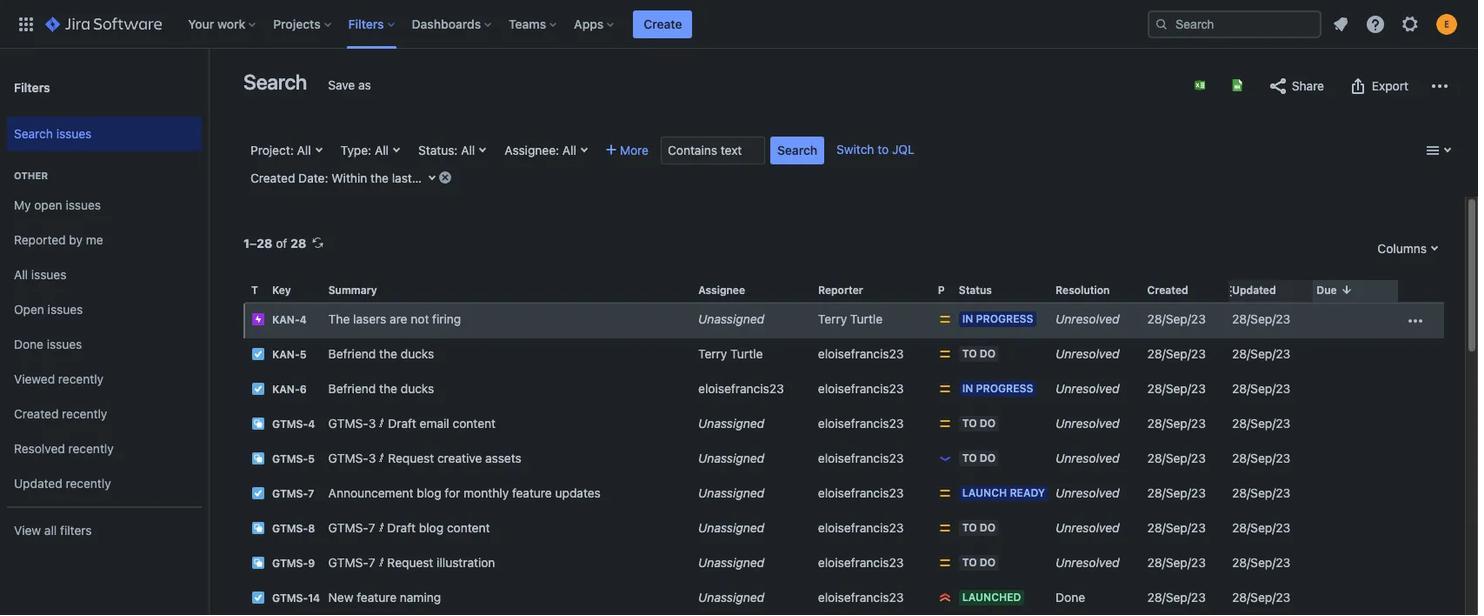 Task type: describe. For each thing, give the bounding box(es) containing it.
request creative assets
[[388, 451, 522, 466]]

reporter
[[819, 284, 864, 297]]

viewed
[[14, 371, 55, 386]]

unassigned for gtms-5
[[699, 451, 765, 466]]

befriend the ducks for eloisefrancis23
[[329, 381, 434, 396]]

recently for created recently
[[62, 406, 107, 421]]

to for request creative assets
[[963, 452, 977, 465]]

medium image
[[938, 347, 952, 361]]

ready
[[1010, 486, 1046, 499]]

task image for befriend the ducks
[[251, 347, 265, 361]]

switch
[[837, 142, 875, 157]]

all
[[44, 522, 57, 537]]

4 for eloisefrancis23
[[308, 418, 315, 431]]

launch
[[963, 486, 1008, 499]]

draft email content
[[388, 416, 496, 431]]

2 28 from the left
[[291, 236, 307, 251]]

projects button
[[268, 10, 338, 38]]

unresolved for gtms-8
[[1056, 520, 1120, 535]]

announcement blog for monthly feature updates
[[329, 486, 601, 500]]

request illustration
[[388, 555, 495, 570]]

kan-4
[[272, 313, 307, 326]]

1 horizontal spatial terry
[[819, 312, 847, 326]]

dashboards button
[[407, 10, 499, 38]]

assignee
[[699, 284, 746, 297]]

search issues group
[[7, 111, 202, 157]]

issues right "open"
[[66, 197, 101, 212]]

share
[[1293, 78, 1325, 93]]

medium image for gtms-9
[[938, 556, 952, 570]]

eloisefrancis23 for gtms-4
[[819, 416, 904, 431]]

search issues
[[14, 126, 92, 141]]

are
[[390, 312, 408, 326]]

sub task image for draft blog content
[[251, 521, 265, 535]]

recently for updated recently
[[66, 476, 111, 490]]

request illustration link
[[388, 555, 495, 570]]

14
[[308, 592, 320, 605]]

all inside other group
[[14, 267, 28, 282]]

issues for all issues
[[31, 267, 66, 282]]

monthly
[[464, 486, 509, 500]]

by
[[69, 232, 83, 247]]

0 vertical spatial terry turtle
[[819, 312, 883, 326]]

export
[[1373, 78, 1409, 93]]

5 for kan-
[[300, 348, 307, 361]]

gtms-4 link
[[272, 418, 315, 431]]

gtms-3 link for request
[[329, 451, 385, 466]]

gtms- for the "gtms-7" link corresponding to draft
[[329, 520, 369, 535]]

kan-5 link
[[272, 348, 307, 361]]

switch to jql
[[837, 142, 915, 157]]

share link
[[1260, 72, 1334, 100]]

columns
[[1378, 241, 1428, 256]]

7 unassigned from the top
[[699, 590, 765, 605]]

new
[[329, 590, 354, 605]]

creative
[[438, 451, 482, 466]]

launched
[[963, 591, 1022, 604]]

eloisefrancis23 link for kan-5
[[819, 346, 904, 361]]

1 vertical spatial turtle
[[731, 346, 763, 361]]

create button
[[634, 10, 693, 38]]

the for eloisefrancis23
[[379, 381, 398, 396]]

to do for request illustration
[[963, 556, 996, 569]]

date:
[[299, 171, 328, 185]]

the
[[329, 312, 350, 326]]

summary
[[329, 284, 377, 297]]

created for created recently
[[14, 406, 59, 421]]

due
[[1317, 284, 1338, 297]]

do for request illustration
[[980, 556, 996, 569]]

my open issues
[[14, 197, 101, 212]]

1 vertical spatial feature
[[357, 590, 397, 605]]

9
[[308, 557, 315, 570]]

gtms-4
[[272, 418, 315, 431]]

viewed recently
[[14, 371, 104, 386]]

view all filters
[[14, 522, 92, 537]]

eloisefrancis23 link for gtms-7
[[819, 486, 904, 500]]

done issues link
[[7, 327, 202, 362]]

help image
[[1366, 13, 1387, 34]]

created date:
[[251, 171, 328, 185]]

reported
[[14, 232, 66, 247]]

open
[[14, 302, 44, 316]]

search for search button
[[778, 143, 818, 157]]

unresolved for gtms-5
[[1056, 451, 1120, 466]]

launch ready
[[963, 486, 1046, 499]]

resolved recently
[[14, 441, 114, 456]]

3 for draft email content
[[369, 416, 376, 431]]

search for search issues
[[14, 126, 53, 141]]

search button
[[771, 137, 825, 164]]

view all filters link
[[7, 513, 202, 548]]

1 to from the top
[[963, 347, 977, 360]]

befriend for terry turtle
[[329, 346, 376, 361]]

created for created date:
[[251, 171, 295, 185]]

updated for updated recently
[[14, 476, 62, 490]]

unresolved for gtms-9
[[1056, 555, 1120, 570]]

to do for draft blog content
[[963, 521, 996, 534]]

switch to jql link
[[837, 142, 915, 157]]

content for draft blog content
[[447, 520, 490, 535]]

0 vertical spatial search
[[244, 70, 307, 94]]

ducks for terry turtle
[[401, 346, 434, 361]]

kan-4 link
[[272, 313, 307, 326]]

epic image
[[251, 312, 265, 326]]

notifications image
[[1331, 13, 1352, 34]]

gtms-7 link for request
[[329, 555, 384, 570]]

me
[[86, 232, 103, 247]]

projects
[[273, 16, 321, 31]]

other
[[14, 170, 48, 181]]

1 kan- from the top
[[272, 313, 300, 326]]

1 horizontal spatial terry turtle link
[[819, 312, 883, 326]]

to for request illustration
[[963, 556, 977, 569]]

gtms-3 for draft
[[329, 416, 376, 431]]

my open issues link
[[7, 188, 202, 223]]

gtms- for the gtms-4 link
[[272, 418, 308, 431]]

draft for draft blog content
[[388, 520, 416, 535]]

gtms-9 link
[[272, 557, 315, 570]]

columns button
[[1370, 235, 1445, 263]]

gtms-3 for request
[[329, 451, 376, 466]]

1 to do from the top
[[963, 347, 996, 360]]

unassigned for gtms-8
[[699, 520, 765, 535]]

work
[[217, 16, 246, 31]]

appswitcher icon image
[[16, 13, 37, 34]]

1 vertical spatial terry turtle
[[699, 346, 763, 361]]

eloisefrancis23 for kan-5
[[819, 346, 904, 361]]

–
[[250, 236, 257, 251]]

medium image for gtms-7
[[938, 486, 952, 500]]

search issues link
[[7, 117, 202, 151]]

7 for request illustration
[[369, 555, 376, 570]]

updated for updated
[[1233, 284, 1277, 297]]

task image for new feature naming
[[251, 591, 265, 605]]

sub task image for draft email content
[[251, 417, 265, 431]]

p
[[938, 284, 945, 297]]

resolved
[[14, 441, 65, 456]]

in progress for terry turtle
[[963, 312, 1034, 325]]

1 vertical spatial terry turtle link
[[699, 346, 763, 361]]

sub task image for request creative assets
[[251, 452, 265, 466]]

save as
[[328, 77, 371, 92]]

issues for open issues
[[48, 302, 83, 316]]

kan- for terry turtle
[[272, 348, 300, 361]]

task image for befriend the ducks
[[251, 382, 265, 396]]

created date: button
[[244, 164, 459, 192]]

new feature naming link
[[329, 590, 441, 605]]

3 for request creative assets
[[369, 451, 376, 466]]

reported by me link
[[7, 223, 202, 258]]

open
[[34, 197, 62, 212]]

done issues
[[14, 336, 82, 351]]

open issues
[[14, 302, 83, 316]]

project:
[[251, 143, 294, 157]]

eloisefrancis23 for gtms-8
[[819, 520, 904, 535]]

the lasers are not firing
[[329, 312, 461, 326]]

blog for for
[[417, 486, 442, 500]]

search image
[[1155, 17, 1169, 31]]

medium image for gtms-8
[[938, 521, 952, 535]]

in progress for eloisefrancis23
[[963, 382, 1034, 395]]

status
[[959, 284, 993, 297]]



Task type: locate. For each thing, give the bounding box(es) containing it.
gtms-
[[329, 416, 369, 431], [272, 418, 308, 431], [329, 451, 369, 466], [272, 453, 308, 466], [272, 487, 308, 500], [329, 520, 369, 535], [272, 522, 308, 535], [329, 555, 369, 570], [272, 557, 308, 570], [272, 592, 308, 605]]

export button
[[1340, 72, 1418, 100]]

5 unassigned from the top
[[699, 520, 765, 535]]

done inside 'link'
[[14, 336, 44, 351]]

0 vertical spatial gtms-7
[[272, 487, 314, 500]]

recently for resolved recently
[[68, 441, 114, 456]]

unresolved for kan-4
[[1056, 312, 1120, 326]]

medium image
[[938, 312, 952, 326], [938, 382, 952, 396], [938, 417, 952, 431], [938, 486, 952, 500], [938, 521, 952, 535], [938, 556, 952, 570]]

3 to do from the top
[[963, 452, 996, 465]]

t
[[251, 284, 258, 297]]

recently for viewed recently
[[58, 371, 104, 386]]

created inside other group
[[14, 406, 59, 421]]

befriend the ducks
[[329, 346, 434, 361], [329, 381, 434, 396]]

1 horizontal spatial 5
[[308, 453, 315, 466]]

1 3 from the top
[[369, 416, 376, 431]]

to up launched
[[963, 556, 977, 569]]

in for eloisefrancis23
[[963, 382, 974, 395]]

low image
[[938, 452, 952, 466]]

gtms-14 link
[[272, 592, 320, 605]]

0 vertical spatial befriend the ducks
[[329, 346, 434, 361]]

save
[[328, 77, 355, 92]]

2 befriend the ducks link from the top
[[329, 381, 434, 396]]

befriend for eloisefrancis23
[[329, 381, 376, 396]]

gtms-7 link up gtms-14 new feature naming
[[329, 555, 384, 570]]

5 medium image from the top
[[938, 521, 952, 535]]

recently up created recently
[[58, 371, 104, 386]]

0 vertical spatial draft
[[388, 416, 417, 431]]

3 do from the top
[[980, 452, 996, 465]]

recently
[[58, 371, 104, 386], [62, 406, 107, 421], [68, 441, 114, 456], [66, 476, 111, 490]]

do
[[980, 347, 996, 360], [980, 417, 996, 430], [980, 452, 996, 465], [980, 521, 996, 534], [980, 556, 996, 569]]

gtms- for gtms-8 link
[[272, 522, 308, 535]]

remove criteria image
[[438, 171, 452, 184]]

1 vertical spatial task image
[[251, 591, 265, 605]]

0 horizontal spatial search
[[14, 126, 53, 141]]

gtms-3 link for draft
[[329, 416, 385, 431]]

1 horizontal spatial filters
[[349, 16, 384, 31]]

kan- right epic image
[[272, 313, 300, 326]]

filters button
[[343, 10, 402, 38]]

sub task image left the gtms-4 link
[[251, 417, 265, 431]]

gtms- for gtms-5 link
[[272, 453, 308, 466]]

content up creative
[[453, 416, 496, 431]]

done down the open
[[14, 336, 44, 351]]

1 horizontal spatial 4
[[308, 418, 315, 431]]

medium image for gtms-4
[[938, 417, 952, 431]]

draft email content link
[[388, 416, 496, 431]]

1 in from the top
[[963, 312, 974, 325]]

eloisefrancis23 link for gtms-4
[[819, 416, 904, 431]]

unassigned for gtms-7
[[699, 486, 765, 500]]

1 vertical spatial 3
[[369, 451, 376, 466]]

your profile and settings image
[[1437, 13, 1458, 34]]

befriend the ducks up the email on the left
[[329, 381, 434, 396]]

unassigned for kan-4
[[699, 312, 765, 326]]

1 horizontal spatial updated
[[1233, 284, 1277, 297]]

naming
[[400, 590, 441, 605]]

filters
[[60, 522, 92, 537]]

not
[[411, 312, 429, 326]]

created down project: at the left top of the page
[[251, 171, 295, 185]]

the down the lasers are not firing link
[[379, 346, 398, 361]]

1 horizontal spatial search
[[244, 70, 307, 94]]

0 vertical spatial blog
[[417, 486, 442, 500]]

1 vertical spatial search
[[14, 126, 53, 141]]

4 unassigned from the top
[[699, 486, 765, 500]]

search down projects
[[244, 70, 307, 94]]

gtms-7
[[272, 487, 314, 500], [329, 520, 376, 535], [329, 555, 376, 570]]

gtms- down kan-6 link
[[272, 418, 308, 431]]

3 kan- from the top
[[272, 383, 300, 396]]

1 befriend the ducks from the top
[[329, 346, 434, 361]]

1 unresolved from the top
[[1056, 312, 1120, 326]]

progress for terry turtle
[[977, 312, 1034, 325]]

gtms-7 down announcement
[[329, 520, 376, 535]]

save as button
[[319, 71, 380, 99]]

0 vertical spatial updated
[[1233, 284, 1277, 297]]

5 up 6
[[300, 348, 307, 361]]

the up draft email content
[[379, 381, 398, 396]]

create
[[644, 16, 682, 31]]

viewed recently link
[[7, 362, 202, 397]]

request down the email on the left
[[388, 451, 434, 466]]

terry turtle down assignee
[[699, 346, 763, 361]]

primary element
[[10, 0, 1148, 48]]

ducks
[[401, 346, 434, 361], [401, 381, 434, 396]]

1 horizontal spatial 28
[[291, 236, 307, 251]]

3 left the email on the left
[[369, 416, 376, 431]]

1 vertical spatial task image
[[251, 486, 265, 500]]

gtms-7 for request
[[329, 555, 376, 570]]

gtms- down the gtms-4 link
[[272, 453, 308, 466]]

filters up the as
[[349, 16, 384, 31]]

1 horizontal spatial terry turtle
[[819, 312, 883, 326]]

1 vertical spatial created
[[1148, 284, 1189, 297]]

0 horizontal spatial turtle
[[731, 346, 763, 361]]

gtms-5
[[272, 453, 315, 466]]

to do right low image
[[963, 452, 996, 465]]

1 horizontal spatial feature
[[512, 486, 552, 500]]

1 vertical spatial befriend the ducks link
[[329, 381, 434, 396]]

feature
[[512, 486, 552, 500], [357, 590, 397, 605]]

content
[[453, 416, 496, 431], [447, 520, 490, 535]]

unassigned
[[699, 312, 765, 326], [699, 416, 765, 431], [699, 451, 765, 466], [699, 486, 765, 500], [699, 520, 765, 535], [699, 555, 765, 570], [699, 590, 765, 605]]

1 vertical spatial progress
[[977, 382, 1034, 395]]

1 horizontal spatial created
[[251, 171, 295, 185]]

recently down created recently link
[[68, 441, 114, 456]]

0 vertical spatial request
[[388, 451, 434, 466]]

Search field
[[1148, 10, 1322, 38]]

created right resolution
[[1148, 284, 1189, 297]]

request for request illustration
[[388, 555, 434, 570]]

2 ducks from the top
[[401, 381, 434, 396]]

to right medium image
[[963, 347, 977, 360]]

to right low image
[[963, 452, 977, 465]]

1 sub task image from the top
[[251, 417, 265, 431]]

gtms-14 new feature naming
[[272, 590, 441, 605]]

issues right the open
[[48, 302, 83, 316]]

to do up launch in the right of the page
[[963, 417, 996, 430]]

1 task image from the top
[[251, 347, 265, 361]]

4
[[300, 313, 307, 326], [308, 418, 315, 431]]

terry down assignee
[[699, 346, 728, 361]]

gtms-7 link
[[272, 487, 314, 500], [329, 520, 384, 535], [329, 555, 384, 570]]

2 vertical spatial search
[[778, 143, 818, 157]]

1 ducks from the top
[[401, 346, 434, 361]]

draft
[[388, 416, 417, 431], [388, 520, 416, 535]]

dashboards
[[412, 16, 481, 31]]

4 for terry turtle
[[300, 313, 307, 326]]

0 vertical spatial progress
[[977, 312, 1034, 325]]

my
[[14, 197, 31, 212]]

0 horizontal spatial filters
[[14, 80, 50, 94]]

search
[[244, 70, 307, 94], [14, 126, 53, 141], [778, 143, 818, 157]]

the
[[379, 346, 398, 361], [379, 381, 398, 396]]

gtms-3 right the gtms-4 at the left of the page
[[329, 416, 376, 431]]

highest image
[[938, 591, 952, 605]]

0 horizontal spatial done
[[14, 336, 44, 351]]

sub task image left gtms-5 link
[[251, 452, 265, 466]]

7 down announcement
[[369, 520, 376, 535]]

gtms- for gtms-3 link corresponding to draft
[[329, 416, 369, 431]]

kan- down kan-5 link at the left bottom
[[272, 383, 300, 396]]

3 to from the top
[[963, 452, 977, 465]]

sidebar navigation image
[[190, 70, 228, 104]]

2 the from the top
[[379, 381, 398, 396]]

email
[[420, 416, 450, 431]]

3
[[369, 416, 376, 431], [369, 451, 376, 466]]

0 vertical spatial befriend
[[329, 346, 376, 361]]

task image left kan-5
[[251, 347, 265, 361]]

1 befriend from the top
[[329, 346, 376, 361]]

1 do from the top
[[980, 347, 996, 360]]

2 task image from the top
[[251, 486, 265, 500]]

unassigned for gtms-4
[[699, 416, 765, 431]]

all issues
[[14, 267, 66, 282]]

6 medium image from the top
[[938, 556, 952, 570]]

gtms-7 down gtms-5 link
[[272, 487, 314, 500]]

1 vertical spatial befriend the ducks
[[329, 381, 434, 396]]

2 vertical spatial kan-
[[272, 383, 300, 396]]

jql
[[893, 142, 915, 157]]

gtms-3 link right the gtms-4 at the left of the page
[[329, 416, 385, 431]]

1 vertical spatial gtms-7 link
[[329, 520, 384, 535]]

befriend the ducks link up the email on the left
[[329, 381, 434, 396]]

0 vertical spatial task image
[[251, 382, 265, 396]]

your work
[[188, 16, 246, 31]]

0 vertical spatial in progress
[[963, 312, 1034, 325]]

unresolved for gtms-7
[[1056, 486, 1120, 500]]

the lasers are not firing link
[[329, 312, 461, 326]]

0 vertical spatial gtms-3
[[329, 416, 376, 431]]

do for draft blog content
[[980, 521, 996, 534]]

task image
[[251, 347, 265, 361], [251, 591, 265, 605]]

5 do from the top
[[980, 556, 996, 569]]

0 vertical spatial gtms-7 link
[[272, 487, 314, 500]]

4 left the
[[300, 313, 307, 326]]

eloisefrancis23 link for gtms-8
[[819, 520, 904, 535]]

befriend the ducks down lasers
[[329, 346, 434, 361]]

sub task image
[[251, 417, 265, 431], [251, 452, 265, 466], [251, 521, 265, 535], [251, 556, 265, 570]]

created inside dropdown button
[[251, 171, 295, 185]]

done for done
[[1056, 590, 1086, 605]]

0 vertical spatial all
[[297, 143, 311, 157]]

updated inside other group
[[14, 476, 62, 490]]

unassigned for gtms-9
[[699, 555, 765, 570]]

filters inside popup button
[[349, 16, 384, 31]]

5 for gtms-
[[308, 453, 315, 466]]

0 horizontal spatial created
[[14, 406, 59, 421]]

1 vertical spatial befriend
[[329, 381, 376, 396]]

1 gtms-3 link from the top
[[329, 416, 385, 431]]

0 vertical spatial filters
[[349, 16, 384, 31]]

eloisefrancis23 link for gtms-9
[[819, 555, 904, 570]]

unresolved
[[1056, 312, 1120, 326], [1056, 346, 1120, 361], [1056, 381, 1120, 396], [1056, 416, 1120, 431], [1056, 451, 1120, 466], [1056, 486, 1120, 500], [1056, 520, 1120, 535], [1056, 555, 1120, 570]]

unresolved for kan-5
[[1056, 346, 1120, 361]]

1 vertical spatial draft
[[388, 520, 416, 535]]

created down the viewed
[[14, 406, 59, 421]]

1 vertical spatial done
[[1056, 590, 1086, 605]]

1 vertical spatial 5
[[308, 453, 315, 466]]

to do for draft email content
[[963, 417, 996, 430]]

0 vertical spatial in
[[963, 312, 974, 325]]

all up the open
[[14, 267, 28, 282]]

2 unassigned from the top
[[699, 416, 765, 431]]

gtms- up announcement
[[329, 451, 369, 466]]

draft for draft email content
[[388, 416, 417, 431]]

request creative assets link
[[388, 451, 522, 466]]

gtms- right 8
[[329, 520, 369, 535]]

2 3 from the top
[[369, 451, 376, 466]]

4 up gtms-5 link
[[308, 418, 315, 431]]

0 horizontal spatial terry
[[699, 346, 728, 361]]

gtms-3 up announcement
[[329, 451, 376, 466]]

1 vertical spatial gtms-3
[[329, 451, 376, 466]]

gtms-8
[[272, 522, 315, 535]]

5
[[300, 348, 307, 361], [308, 453, 315, 466]]

1 unassigned from the top
[[699, 312, 765, 326]]

1 horizontal spatial done
[[1056, 590, 1086, 605]]

kan-6
[[272, 383, 307, 396]]

1 vertical spatial ducks
[[401, 381, 434, 396]]

all up date:
[[297, 143, 311, 157]]

1 vertical spatial 7
[[369, 520, 376, 535]]

0 vertical spatial done
[[14, 336, 44, 351]]

gtms- for request's the "gtms-7" link
[[329, 555, 369, 570]]

turtle down reporter
[[851, 312, 883, 326]]

gtms-5 link
[[272, 453, 315, 466]]

2 do from the top
[[980, 417, 996, 430]]

0 horizontal spatial all
[[14, 267, 28, 282]]

0 horizontal spatial terry turtle link
[[699, 346, 763, 361]]

ducks down not
[[401, 346, 434, 361]]

request up naming
[[388, 555, 434, 570]]

0 vertical spatial ducks
[[401, 346, 434, 361]]

to down launch in the right of the page
[[963, 521, 977, 534]]

1 28 from the left
[[257, 236, 273, 251]]

1 vertical spatial content
[[447, 520, 490, 535]]

7 up new feature naming link in the bottom left of the page
[[369, 555, 376, 570]]

unresolved for gtms-4
[[1056, 416, 1120, 431]]

0 horizontal spatial feature
[[357, 590, 397, 605]]

1 progress from the top
[[977, 312, 1034, 325]]

1 vertical spatial in
[[963, 382, 974, 395]]

1 vertical spatial filters
[[14, 80, 50, 94]]

0 vertical spatial content
[[453, 416, 496, 431]]

updated recently
[[14, 476, 111, 490]]

done for done issues
[[14, 336, 44, 351]]

to do down launch in the right of the page
[[963, 521, 996, 534]]

to for draft blog content
[[963, 521, 977, 534]]

banner
[[0, 0, 1479, 49]]

1 vertical spatial gtms-7
[[329, 520, 376, 535]]

2 in from the top
[[963, 382, 974, 395]]

4 medium image from the top
[[938, 486, 952, 500]]

the for terry turtle
[[379, 346, 398, 361]]

project: all
[[251, 143, 311, 157]]

0 horizontal spatial 28
[[257, 236, 273, 251]]

8
[[308, 522, 315, 535]]

0 vertical spatial befriend the ducks link
[[329, 346, 434, 361]]

1 – 28 of 28
[[244, 236, 307, 251]]

other group
[[7, 151, 202, 506]]

issues up open issues
[[31, 267, 66, 282]]

eloisefrancis23 for gtms-5
[[819, 451, 904, 466]]

1 vertical spatial updated
[[14, 476, 62, 490]]

draft down announcement
[[388, 520, 416, 535]]

all issues link
[[7, 258, 202, 292]]

your work button
[[183, 10, 263, 38]]

4 sub task image from the top
[[251, 556, 265, 570]]

2 medium image from the top
[[938, 382, 952, 396]]

search left switch
[[778, 143, 818, 157]]

0 horizontal spatial terry turtle
[[699, 346, 763, 361]]

1 horizontal spatial all
[[297, 143, 311, 157]]

0 vertical spatial kan-
[[272, 313, 300, 326]]

7 unresolved from the top
[[1056, 520, 1120, 535]]

to up launch in the right of the page
[[963, 417, 977, 430]]

apps
[[574, 16, 604, 31]]

issues inside 'link'
[[47, 336, 82, 351]]

4 unresolved from the top
[[1056, 416, 1120, 431]]

0 vertical spatial terry
[[819, 312, 847, 326]]

updated down resolved
[[14, 476, 62, 490]]

5 down the gtms-4 link
[[308, 453, 315, 466]]

as
[[358, 77, 371, 92]]

draft left the email on the left
[[388, 416, 417, 431]]

recently down viewed recently link
[[62, 406, 107, 421]]

6 unresolved from the top
[[1056, 486, 1120, 500]]

unresolved for kan-6
[[1056, 381, 1120, 396]]

2 horizontal spatial search
[[778, 143, 818, 157]]

1 vertical spatial 4
[[308, 418, 315, 431]]

ducks up the email on the left
[[401, 381, 434, 396]]

28/sep/23
[[1148, 312, 1207, 326], [1233, 312, 1291, 326], [1148, 346, 1207, 361], [1233, 346, 1291, 361], [1148, 381, 1207, 396], [1233, 381, 1291, 396], [1148, 416, 1207, 431], [1233, 416, 1291, 431], [1148, 451, 1207, 466], [1233, 451, 1291, 466], [1148, 486, 1207, 500], [1233, 486, 1291, 500], [1148, 520, 1207, 535], [1233, 520, 1291, 535], [1148, 555, 1207, 570], [1233, 555, 1291, 570], [1148, 590, 1207, 605], [1233, 590, 1291, 605]]

gtms-7 link for draft
[[329, 520, 384, 535]]

2 in progress from the top
[[963, 382, 1034, 395]]

1 task image from the top
[[251, 382, 265, 396]]

do for draft email content
[[980, 417, 996, 430]]

1 vertical spatial blog
[[419, 520, 444, 535]]

banner containing your work
[[0, 0, 1479, 49]]

1 medium image from the top
[[938, 312, 952, 326]]

eloisefrancis23 link for gtms-5
[[819, 451, 904, 466]]

ducks for eloisefrancis23
[[401, 381, 434, 396]]

3 medium image from the top
[[938, 417, 952, 431]]

gtms- down the 'gtms-8'
[[272, 557, 308, 570]]

created recently link
[[7, 397, 202, 432]]

2 horizontal spatial created
[[1148, 284, 1189, 297]]

created recently
[[14, 406, 107, 421]]

feature right new on the bottom of the page
[[357, 590, 397, 605]]

2 befriend the ducks from the top
[[329, 381, 434, 396]]

5 to from the top
[[963, 556, 977, 569]]

progress for eloisefrancis23
[[977, 382, 1034, 395]]

terry turtle down reporter
[[819, 312, 883, 326]]

7 up 8
[[308, 487, 314, 500]]

4 do from the top
[[980, 521, 996, 534]]

your
[[188, 16, 214, 31]]

gtms- down gtms-9
[[272, 592, 308, 605]]

medium image for kan-6
[[938, 382, 952, 396]]

1 vertical spatial in progress
[[963, 382, 1034, 395]]

befriend the ducks link for eloisefrancis23
[[329, 381, 434, 396]]

gtms- down gtms-5 link
[[272, 487, 308, 500]]

resolution
[[1056, 284, 1110, 297]]

befriend the ducks for terry turtle
[[329, 346, 434, 361]]

sub task image for request illustration
[[251, 556, 265, 570]]

in
[[963, 312, 974, 325], [963, 382, 974, 395]]

gtms-7 link down announcement
[[329, 520, 384, 535]]

gtms- for the "gtms-7" link to the top
[[272, 487, 308, 500]]

content up illustration
[[447, 520, 490, 535]]

0 vertical spatial 5
[[300, 348, 307, 361]]

1 vertical spatial request
[[388, 555, 434, 570]]

issues up 'viewed recently'
[[47, 336, 82, 351]]

kan- up kan-6
[[272, 348, 300, 361]]

2 vertical spatial gtms-7 link
[[329, 555, 384, 570]]

gtms- inside gtms-14 new feature naming
[[272, 592, 308, 605]]

gtms- for gtms-9 link
[[272, 557, 308, 570]]

search inside group
[[14, 126, 53, 141]]

gtms- up gtms-9 link
[[272, 522, 308, 535]]

content for draft email content
[[453, 416, 496, 431]]

2 gtms-3 link from the top
[[329, 451, 385, 466]]

terry turtle link down reporter
[[819, 312, 883, 326]]

turtle
[[851, 312, 883, 326], [731, 346, 763, 361]]

firing
[[433, 312, 461, 326]]

7
[[308, 487, 314, 500], [369, 520, 376, 535], [369, 555, 376, 570]]

eloisefrancis23 for kan-6
[[819, 381, 904, 396]]

blog for content
[[419, 520, 444, 535]]

2 kan- from the top
[[272, 348, 300, 361]]

1 vertical spatial the
[[379, 381, 398, 396]]

0 vertical spatial task image
[[251, 347, 265, 361]]

in progress
[[963, 312, 1034, 325], [963, 382, 1034, 395]]

2 befriend from the top
[[329, 381, 376, 396]]

terry down reporter
[[819, 312, 847, 326]]

befriend the ducks link
[[329, 346, 434, 361], [329, 381, 434, 396]]

gtms-9
[[272, 557, 315, 570]]

request
[[388, 451, 434, 466], [388, 555, 434, 570]]

1 vertical spatial all
[[14, 267, 28, 282]]

3 unresolved from the top
[[1056, 381, 1120, 396]]

feature down assets
[[512, 486, 552, 500]]

1 the from the top
[[379, 346, 398, 361]]

1 gtms-3 from the top
[[329, 416, 376, 431]]

issues inside group
[[56, 126, 92, 141]]

gtms- right the gtms-4 at the left of the page
[[329, 416, 369, 431]]

to do for request creative assets
[[963, 452, 996, 465]]

settings image
[[1401, 13, 1422, 34]]

0 vertical spatial terry turtle link
[[819, 312, 883, 326]]

0 vertical spatial turtle
[[851, 312, 883, 326]]

befriend down the
[[329, 346, 376, 361]]

eloisefrancis23 link for kan-6
[[819, 381, 904, 396]]

task image for announcement blog for monthly feature updates
[[251, 486, 265, 500]]

open in google sheets image
[[1231, 78, 1245, 92]]

0 vertical spatial feature
[[512, 486, 552, 500]]

gtms-7 up gtms-14 new feature naming
[[329, 555, 376, 570]]

assets
[[486, 451, 522, 466]]

gtms-7 for draft
[[329, 520, 376, 535]]

6 unassigned from the top
[[699, 555, 765, 570]]

updated left due
[[1233, 284, 1277, 297]]

1 vertical spatial gtms-3 link
[[329, 451, 385, 466]]

all
[[297, 143, 311, 157], [14, 267, 28, 282]]

gtms-3 link up announcement
[[329, 451, 385, 466]]

kan- for eloisefrancis23
[[272, 383, 300, 396]]

2 to from the top
[[963, 417, 977, 430]]

4 to from the top
[[963, 521, 977, 534]]

turtle down assignee
[[731, 346, 763, 361]]

to do up launched
[[963, 556, 996, 569]]

lasers
[[353, 312, 387, 326]]

kan-6 link
[[272, 383, 307, 396]]

2 gtms-3 from the top
[[329, 451, 376, 466]]

open in microsoft excel image
[[1194, 78, 1208, 92]]

updated recently link
[[7, 466, 202, 501]]

filters up search issues
[[14, 80, 50, 94]]

1 befriend the ducks link from the top
[[329, 346, 434, 361]]

created for created
[[1148, 284, 1189, 297]]

task image
[[251, 382, 265, 396], [251, 486, 265, 500]]

to do right medium image
[[963, 347, 996, 360]]

request for request creative assets
[[388, 451, 434, 466]]

2 unresolved from the top
[[1056, 346, 1120, 361]]

6
[[300, 383, 307, 396]]

eloisefrancis23 for gtms-9
[[819, 555, 904, 570]]

3 up announcement
[[369, 451, 376, 466]]

2 task image from the top
[[251, 591, 265, 605]]

terry turtle link down assignee
[[699, 346, 763, 361]]

resolved recently link
[[7, 432, 202, 466]]

28 right of
[[291, 236, 307, 251]]

befriend right 6
[[329, 381, 376, 396]]

gtms- for gtms-3 link associated with request
[[329, 451, 369, 466]]

2 vertical spatial gtms-7
[[329, 555, 376, 570]]

8 unresolved from the top
[[1056, 555, 1120, 570]]

2 vertical spatial created
[[14, 406, 59, 421]]

befriend the ducks link for terry turtle
[[329, 346, 434, 361]]

0 vertical spatial 7
[[308, 487, 314, 500]]

blog left for
[[417, 486, 442, 500]]

0 horizontal spatial updated
[[14, 476, 62, 490]]

issues for done issues
[[47, 336, 82, 351]]

0 horizontal spatial 4
[[300, 313, 307, 326]]

Search issues using keywords text field
[[661, 137, 766, 164]]

jira software image
[[45, 13, 162, 34], [45, 13, 162, 34]]

gtms-3
[[329, 416, 376, 431], [329, 451, 376, 466]]

1 horizontal spatial turtle
[[851, 312, 883, 326]]

to for draft email content
[[963, 417, 977, 430]]

search up other
[[14, 126, 53, 141]]

blog up request illustration link
[[419, 520, 444, 535]]

gtms- up new on the bottom of the page
[[329, 555, 369, 570]]

eloisefrancis23 link
[[819, 346, 904, 361], [699, 381, 784, 396], [819, 381, 904, 396], [819, 416, 904, 431], [819, 451, 904, 466], [819, 486, 904, 500], [819, 520, 904, 535], [819, 555, 904, 570], [819, 590, 904, 605]]

small image
[[1341, 283, 1354, 297]]

0 horizontal spatial 5
[[300, 348, 307, 361]]

5 to do from the top
[[963, 556, 996, 569]]

sub task image left the 'gtms-8'
[[251, 521, 265, 535]]

0 vertical spatial gtms-3 link
[[329, 416, 385, 431]]

eloisefrancis23 for gtms-7
[[819, 486, 904, 500]]

issues up my open issues
[[56, 126, 92, 141]]

search inside button
[[778, 143, 818, 157]]

reported by me
[[14, 232, 103, 247]]

recently down resolved recently link
[[66, 476, 111, 490]]

sub task image left gtms-9 link
[[251, 556, 265, 570]]

3 sub task image from the top
[[251, 521, 265, 535]]

kan-
[[272, 313, 300, 326], [272, 348, 300, 361], [272, 383, 300, 396]]

5 unresolved from the top
[[1056, 451, 1120, 466]]

3 unassigned from the top
[[699, 451, 765, 466]]

0 vertical spatial the
[[379, 346, 398, 361]]

1 vertical spatial terry
[[699, 346, 728, 361]]

1 in progress from the top
[[963, 312, 1034, 325]]

7 for draft blog content
[[369, 520, 376, 535]]

done right launched
[[1056, 590, 1086, 605]]

4 to do from the top
[[963, 521, 996, 534]]

2 to do from the top
[[963, 417, 996, 430]]

0 vertical spatial created
[[251, 171, 295, 185]]

task image left gtms-14 link
[[251, 591, 265, 605]]

2 sub task image from the top
[[251, 452, 265, 466]]

2 progress from the top
[[977, 382, 1034, 395]]

0 vertical spatial 4
[[300, 313, 307, 326]]

do for request creative assets
[[980, 452, 996, 465]]

befriend the ducks link down lasers
[[329, 346, 434, 361]]

1
[[244, 236, 250, 251]]

gtms-7 link down gtms-5 link
[[272, 487, 314, 500]]



Task type: vqa. For each thing, say whether or not it's contained in the screenshot.
7 for Draft blog content
yes



